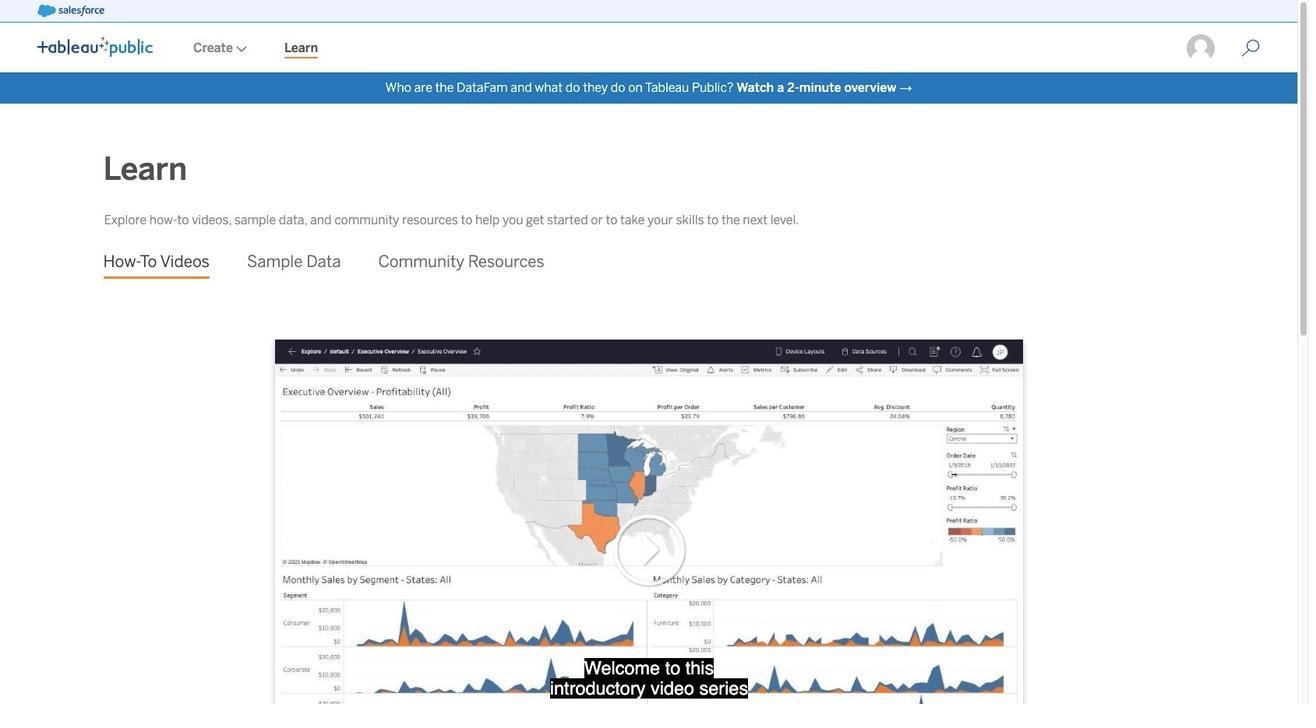 Task type: locate. For each thing, give the bounding box(es) containing it.
salesforce logo image
[[37, 5, 104, 17]]



Task type: describe. For each thing, give the bounding box(es) containing it.
go to search image
[[1223, 39, 1279, 58]]

create image
[[233, 46, 247, 52]]

logo image
[[37, 37, 153, 57]]

tara.schultz image
[[1186, 33, 1217, 64]]



Task type: vqa. For each thing, say whether or not it's contained in the screenshot.
THE VIZ OF THE DAY 'heading'
no



